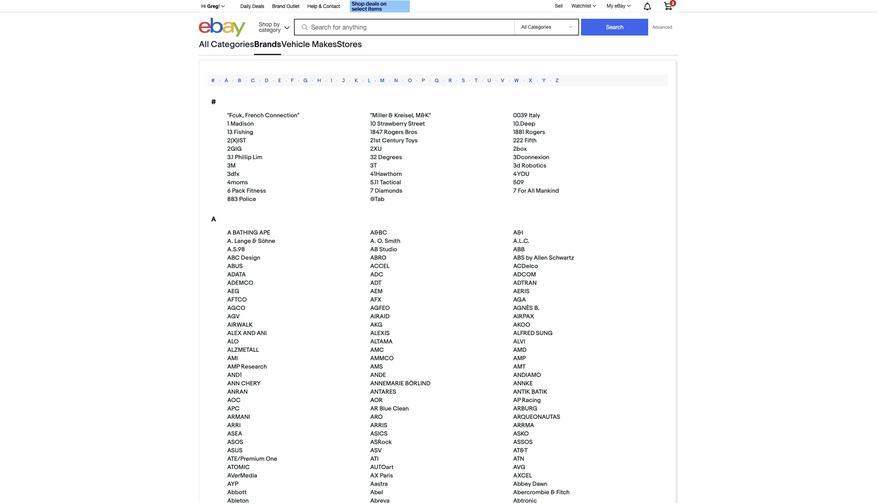 Task type: describe. For each thing, give the bounding box(es) containing it.
abbey dawn abbott
[[227, 481, 548, 497]]

avg link
[[513, 464, 530, 472]]

abc
[[227, 255, 240, 262]]

andiamo
[[513, 372, 541, 380]]

amd
[[513, 347, 527, 355]]

m&k"
[[416, 112, 431, 120]]

1 horizontal spatial amp
[[513, 355, 526, 363]]

ap
[[513, 397, 521, 405]]

all inside 7 for all mankind 883 police
[[528, 187, 535, 195]]

autoart link
[[370, 464, 398, 472]]

"fcuk, french connection"
[[227, 112, 300, 120]]

get an extra 15% off image
[[350, 0, 410, 12]]

v link
[[501, 78, 505, 84]]

& inside a&i a. lange & söhne
[[252, 238, 257, 245]]

asus link
[[227, 448, 247, 455]]

pack
[[232, 187, 245, 195]]

3d robotics 3dfx
[[227, 162, 547, 178]]

2(x)ist link
[[227, 137, 250, 145]]

shop
[[259, 21, 272, 27]]

q link
[[435, 78, 439, 84]]

aga agco
[[227, 297, 526, 313]]

1847
[[370, 129, 383, 136]]

a for a bathing ape
[[227, 229, 231, 237]]

sell
[[555, 3, 563, 9]]

outlet
[[287, 4, 300, 9]]

a&i
[[513, 229, 523, 237]]

ab
[[370, 246, 378, 254]]

ani
[[257, 330, 267, 338]]

a.s.98 link
[[227, 246, 249, 254]]

k
[[355, 78, 358, 84]]

aor
[[370, 397, 383, 405]]

abs by allen schwartz abus
[[227, 255, 574, 271]]

f
[[291, 78, 294, 84]]

aastra
[[370, 481, 388, 489]]

4you link
[[513, 171, 534, 178]]

21st century toys
[[370, 137, 418, 145]]

alex and ani link
[[227, 330, 271, 338]]

ab studio
[[370, 246, 397, 254]]

brand outlet link
[[272, 2, 300, 11]]

b link
[[238, 78, 241, 84]]

883 police link
[[227, 196, 260, 203]]

& for "miller
[[389, 112, 393, 120]]

1847 rogers bros link
[[370, 129, 422, 136]]

andiamo ann chery
[[227, 372, 541, 388]]

at&t link
[[513, 448, 532, 455]]

asko link
[[513, 431, 533, 438]]

0 horizontal spatial amp
[[227, 364, 240, 371]]

a. inside a&i a. lange & söhne
[[227, 238, 233, 245]]

3.1 phillip lim link
[[227, 154, 266, 161]]

10.deep
[[513, 120, 535, 128]]

söhne
[[258, 238, 275, 245]]

alex
[[227, 330, 242, 338]]

aro
[[370, 414, 383, 422]]

alvi link
[[513, 339, 530, 346]]

2box 3.1 phillip lim
[[227, 145, 527, 161]]

arqueonautas arri
[[227, 414, 560, 430]]

x link
[[529, 78, 533, 84]]

advanced link
[[649, 19, 676, 35]]

adt
[[370, 280, 382, 287]]

robotics
[[522, 162, 547, 170]]

abbey
[[513, 481, 531, 489]]

mankind
[[536, 187, 559, 195]]

2(x)ist
[[227, 137, 246, 145]]

5.11 tactical link
[[370, 179, 405, 187]]

adt link
[[370, 280, 386, 287]]

ar
[[370, 406, 378, 413]]

ayp
[[227, 481, 239, 489]]

schwartz
[[549, 255, 574, 262]]

axcel ayp
[[227, 473, 532, 489]]

asics link
[[370, 431, 392, 438]]

arri link
[[227, 422, 245, 430]]

avg
[[513, 464, 526, 472]]

asko
[[513, 431, 529, 438]]

atn atomic
[[227, 456, 525, 472]]

1
[[227, 120, 229, 128]]

b
[[238, 78, 241, 84]]

3t
[[370, 162, 377, 170]]

diamonds
[[375, 187, 403, 195]]

fifth
[[525, 137, 537, 145]]

akoo link
[[513, 322, 534, 329]]

tab list containing all categories
[[199, 39, 362, 55]]

anran link
[[227, 389, 252, 397]]

by for category
[[274, 21, 280, 27]]

i
[[331, 78, 332, 84]]

shop by category banner
[[197, 0, 679, 39]]

aoc link
[[227, 397, 245, 405]]

5.11 tactical
[[370, 179, 401, 187]]

agnès
[[513, 305, 533, 313]]

assos link
[[513, 439, 537, 447]]

strawberry
[[377, 120, 407, 128]]

abercrombie & fitch
[[513, 490, 570, 497]]

agco link
[[227, 305, 249, 313]]

ande link
[[370, 372, 390, 380]]

alfred sung link
[[513, 330, 557, 338]]

o.
[[378, 238, 384, 245]]

m
[[380, 78, 385, 84]]

aem
[[370, 288, 383, 296]]

search image
[[302, 24, 308, 30]]

7 for for
[[513, 187, 517, 195]]

makes
[[312, 40, 337, 50]]

2 a. from the left
[[370, 238, 376, 245]]

altama link
[[370, 339, 397, 346]]

vehicle
[[281, 40, 310, 50]]



Task type: vqa. For each thing, say whether or not it's contained in the screenshot.
Switch
no



Task type: locate. For each thing, give the bounding box(es) containing it.
None submit
[[582, 19, 649, 36]]

13 fishing link
[[227, 129, 257, 136]]

1 vertical spatial all
[[528, 187, 535, 195]]

7 inside 7 for all mankind 883 police
[[513, 187, 517, 195]]

3t link
[[370, 162, 381, 170]]

century
[[382, 137, 404, 145]]

2 vertical spatial a
[[227, 229, 231, 237]]

ams
[[370, 364, 383, 371]]

ayp link
[[227, 481, 243, 489]]

adata
[[227, 271, 246, 279]]

rogers inside 1881 rogers 2(x)ist
[[526, 129, 545, 136]]

2
[[672, 1, 675, 6]]

agfeo link
[[370, 305, 394, 313]]

alfred sung alo
[[227, 330, 553, 346]]

lim
[[253, 154, 263, 161]]

0 vertical spatial by
[[274, 21, 280, 27]]

annke anran
[[227, 381, 533, 397]]

ate/premium
[[227, 456, 265, 464]]

41hawthorn link
[[370, 171, 406, 178]]

883
[[227, 196, 238, 203]]

adcom ademco
[[227, 271, 536, 287]]

1 vertical spatial amp
[[227, 364, 240, 371]]

0 vertical spatial all
[[199, 40, 209, 50]]

one
[[266, 456, 277, 464]]

börlind
[[405, 381, 431, 388]]

airaid link
[[370, 313, 394, 321]]

3d robotics link
[[513, 162, 551, 170]]

adc
[[370, 271, 383, 279]]

m link
[[380, 78, 385, 84]]

& right help
[[319, 4, 322, 9]]

abel link
[[370, 490, 387, 497]]

alvi alzmetall
[[227, 339, 526, 355]]

acdelco link
[[513, 263, 542, 271]]

1 horizontal spatial rogers
[[526, 129, 545, 136]]

1 7 from the left
[[370, 187, 374, 195]]

antik
[[513, 389, 530, 397]]

ammco
[[370, 355, 394, 363]]

0 horizontal spatial by
[[274, 21, 280, 27]]

abs by allen schwartz link
[[513, 255, 578, 262]]

acdelco
[[513, 263, 538, 271]]

by up acdelco link
[[526, 255, 533, 262]]

ebay
[[615, 3, 626, 9]]

ann
[[227, 381, 240, 388]]

amp up amt
[[513, 355, 526, 363]]

armani
[[227, 414, 250, 422]]

arqueonautas
[[513, 414, 560, 422]]

& for help
[[319, 4, 322, 9]]

o link
[[408, 78, 412, 84]]

d
[[265, 78, 269, 84]]

aeris
[[513, 288, 530, 296]]

j link
[[342, 78, 345, 84]]

rogers for 1847
[[384, 129, 404, 136]]

0 horizontal spatial all
[[199, 40, 209, 50]]

1 vertical spatial #
[[211, 98, 216, 106]]

7 down 5.11 at the top left of page
[[370, 187, 374, 195]]

at&t ate/premium one
[[227, 448, 528, 464]]

abc design link
[[227, 255, 264, 262]]

1 vertical spatial by
[[526, 255, 533, 262]]

all right for
[[528, 187, 535, 195]]

all left categories
[[199, 40, 209, 50]]

rogers up fifth at the right of page
[[526, 129, 545, 136]]

0 vertical spatial #
[[211, 78, 215, 84]]

amp down ami
[[227, 364, 240, 371]]

by for allen
[[526, 255, 533, 262]]

6
[[227, 187, 231, 195]]

& left fitch
[[551, 490, 555, 497]]

akoo alex and ani
[[227, 322, 530, 338]]

& for abercrombie
[[551, 490, 555, 497]]

g link
[[304, 78, 308, 84]]

tactical
[[380, 179, 401, 187]]

by inside shop by category
[[274, 21, 280, 27]]

2 rogers from the left
[[526, 129, 545, 136]]

aga
[[513, 297, 526, 304]]

sung
[[536, 330, 553, 338]]

my
[[607, 3, 614, 9]]

arrma asea
[[227, 422, 534, 438]]

airpax
[[513, 313, 534, 321]]

3dconnexion
[[513, 154, 550, 161]]

0 horizontal spatial a.
[[227, 238, 233, 245]]

e link
[[278, 78, 281, 84]]

# down # link
[[211, 98, 216, 106]]

21st century toys link
[[370, 137, 422, 145]]

1 # from the top
[[211, 78, 215, 84]]

tab list
[[199, 39, 362, 55]]

a for a link at the top of page
[[225, 78, 228, 84]]

1 horizontal spatial all
[[528, 187, 535, 195]]

7 for diamonds
[[370, 187, 374, 195]]

1 horizontal spatial 7
[[513, 187, 517, 195]]

a. up a.s.98
[[227, 238, 233, 245]]

fitness
[[247, 187, 266, 195]]

abel
[[370, 490, 383, 497]]

fishing
[[234, 129, 253, 136]]

#
[[211, 78, 215, 84], [211, 98, 216, 106]]

1 vertical spatial a
[[211, 216, 216, 224]]

account navigation
[[197, 0, 679, 14]]

aeg link
[[227, 288, 243, 296]]

0 horizontal spatial rogers
[[384, 129, 404, 136]]

ati
[[370, 456, 379, 464]]

arri
[[227, 422, 241, 430]]

q
[[435, 78, 439, 84]]

# left a link at the top of page
[[211, 78, 215, 84]]

arqueonautas link
[[513, 414, 564, 422]]

b.
[[535, 305, 540, 313]]

0 vertical spatial amp
[[513, 355, 526, 363]]

arrma link
[[513, 422, 538, 430]]

aeris link
[[513, 288, 534, 296]]

atomic link
[[227, 464, 254, 472]]

41hawthorn
[[370, 171, 402, 178]]

5.11
[[370, 179, 379, 187]]

& inside account 'navigation'
[[319, 4, 322, 9]]

deals
[[252, 4, 264, 9]]

street
[[408, 120, 425, 128]]

a. left o.
[[370, 238, 376, 245]]

amp research link
[[227, 364, 271, 371]]

0 vertical spatial a
[[225, 78, 228, 84]]

apc
[[227, 406, 240, 413]]

lange
[[235, 238, 251, 245]]

2 # from the top
[[211, 98, 216, 106]]

rogers for 1881
[[526, 129, 545, 136]]

21st
[[370, 137, 381, 145]]

Search for anything text field
[[295, 20, 513, 35]]

7 left for
[[513, 187, 517, 195]]

categories
[[211, 40, 254, 50]]

aeris aftco
[[227, 288, 530, 304]]

none submit inside shop by category banner
[[582, 19, 649, 36]]

assos asus
[[227, 439, 533, 455]]

1 a. from the left
[[227, 238, 233, 245]]

rogers up 21st century toys
[[384, 129, 404, 136]]

amc link
[[370, 347, 388, 355]]

ab studio link
[[370, 246, 401, 254]]

2 7 from the left
[[513, 187, 517, 195]]

main content
[[199, 39, 679, 504]]

amp
[[513, 355, 526, 363], [227, 364, 240, 371]]

accel
[[370, 263, 390, 271]]

& down the a bathing ape link
[[252, 238, 257, 245]]

airwalk
[[227, 322, 253, 329]]

& up strawberry
[[389, 112, 393, 120]]

a&i a. lange & söhne
[[227, 229, 523, 245]]

by inside abs by allen schwartz abus
[[526, 255, 533, 262]]

a.l.c. a.s.98
[[227, 238, 530, 254]]

0 horizontal spatial 7
[[370, 187, 374, 195]]

by right shop
[[274, 21, 280, 27]]

1 horizontal spatial by
[[526, 255, 533, 262]]

1 horizontal spatial a.
[[370, 238, 376, 245]]

1881 rogers link
[[513, 129, 549, 136]]

ams link
[[370, 364, 387, 371]]

a&bc link
[[370, 229, 391, 237]]

1 rogers from the left
[[384, 129, 404, 136]]

abercrombie
[[513, 490, 550, 497]]

main content containing all categories
[[199, 39, 679, 504]]



